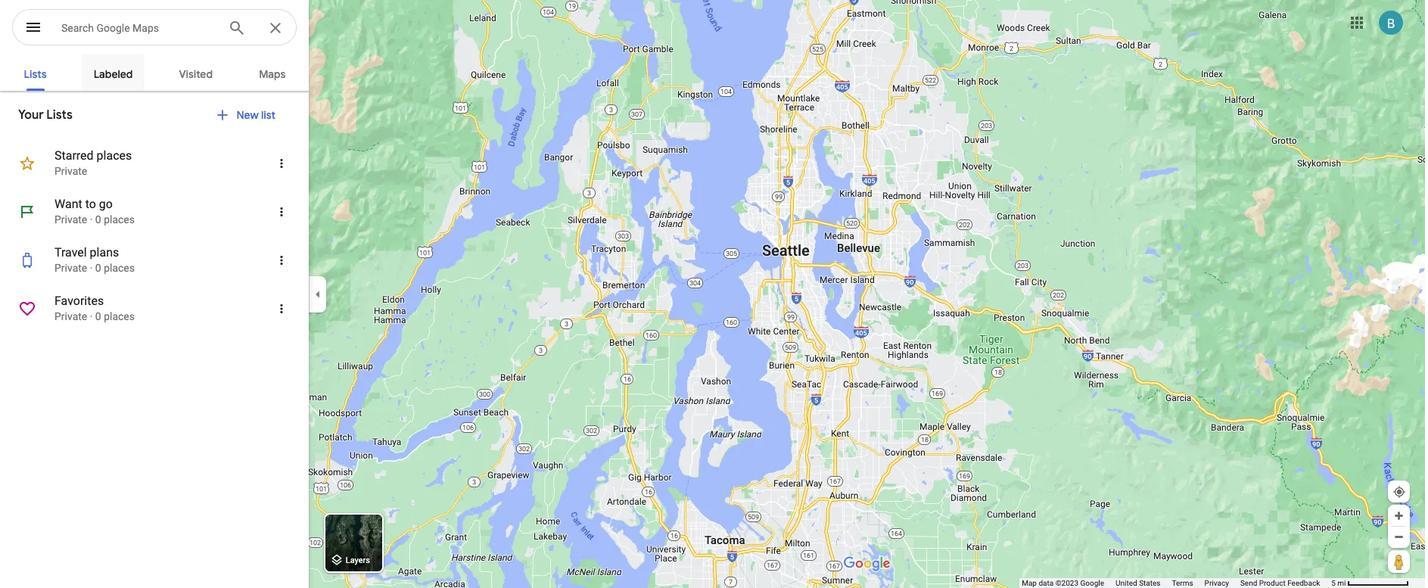Task type: vqa. For each thing, say whether or not it's contained in the screenshot.
search box
yes



Task type: locate. For each thing, give the bounding box(es) containing it.
2 more options image from the top
[[275, 205, 288, 219]]

1 more options image from the top
[[275, 157, 288, 170]]

private inside "starred places private"
[[55, 165, 87, 177]]

places down favorites
[[104, 310, 135, 323]]

more options image
[[275, 254, 288, 267], [275, 302, 288, 316]]

0 horizontal spatial google
[[96, 22, 130, 34]]

1 vertical spatial 0
[[95, 262, 101, 274]]

1 vertical spatial more options image
[[275, 205, 288, 219]]

Search Google Maps field
[[12, 9, 297, 46], [61, 18, 216, 36]]

united
[[1116, 579, 1138, 588]]

places inside travel plans private · 0 places
[[104, 262, 135, 274]]

lists inside button
[[24, 67, 47, 81]]

show your location image
[[1393, 485, 1407, 499]]

2 vertical spatial 0
[[95, 310, 101, 323]]

0 down to
[[95, 213, 101, 226]]

search google maps
[[61, 22, 159, 34]]

search google maps field inside search box
[[61, 18, 216, 36]]

places right starred
[[97, 148, 132, 163]]

lists button
[[11, 55, 59, 91]]

tab list
[[0, 55, 309, 91]]

google
[[96, 22, 130, 34], [1081, 579, 1105, 588]]

google inside search box
[[96, 22, 130, 34]]

maps inside "button"
[[259, 67, 286, 81]]

your places main content
[[0, 55, 309, 588]]

private down travel
[[55, 262, 87, 274]]

0 vertical spatial 0
[[95, 213, 101, 226]]

3 · from the top
[[90, 310, 93, 323]]

· down to
[[90, 213, 93, 226]]

starred places private
[[55, 148, 132, 177]]

1 vertical spatial maps
[[259, 67, 286, 81]]

mi
[[1338, 579, 1346, 588]]

list
[[261, 108, 276, 122]]

1 horizontal spatial maps
[[259, 67, 286, 81]]

places down plans on the left
[[104, 262, 135, 274]]

2 · from the top
[[90, 262, 93, 274]]

0 vertical spatial ·
[[90, 213, 93, 226]]

0 horizontal spatial maps
[[133, 22, 159, 34]]

maps up list
[[259, 67, 286, 81]]

1 vertical spatial google
[[1081, 579, 1105, 588]]

maps inside search box
[[133, 22, 159, 34]]

None search field
[[12, 9, 297, 48]]

places
[[97, 148, 132, 163], [104, 213, 135, 226], [104, 262, 135, 274], [104, 310, 135, 323]]

send
[[1241, 579, 1258, 588]]

united states button
[[1116, 578, 1161, 588]]

go
[[99, 197, 113, 211]]

private down favorites
[[55, 310, 87, 323]]

4 private from the top
[[55, 310, 87, 323]]

visited
[[179, 67, 213, 81]]

private inside want to go private · 0 places
[[55, 213, 87, 226]]

2 vertical spatial ·
[[90, 310, 93, 323]]

0 vertical spatial lists
[[24, 67, 47, 81]]

2 0 from the top
[[95, 262, 101, 274]]

private down starred
[[55, 165, 87, 177]]

· down favorites
[[90, 310, 93, 323]]

0 vertical spatial google
[[96, 22, 130, 34]]

google right search at the left of page
[[96, 22, 130, 34]]

maps button
[[247, 55, 298, 91]]

5
[[1332, 579, 1336, 588]]

1 vertical spatial ·
[[90, 262, 93, 274]]

favorites private · 0 places
[[55, 294, 135, 323]]

· inside travel plans private · 0 places
[[90, 262, 93, 274]]

0 inside travel plans private · 0 places
[[95, 262, 101, 274]]

1 horizontal spatial google
[[1081, 579, 1105, 588]]

travel
[[55, 245, 87, 260]]

0 down favorites
[[95, 310, 101, 323]]

2 more options image from the top
[[275, 302, 288, 316]]

more options image for starred places
[[275, 157, 288, 170]]

3 0 from the top
[[95, 310, 101, 323]]

places inside want to go private · 0 places
[[104, 213, 135, 226]]

favorites
[[55, 294, 104, 308]]

want
[[55, 197, 82, 211]]

3 private from the top
[[55, 262, 87, 274]]

places down go
[[104, 213, 135, 226]]

·
[[90, 213, 93, 226], [90, 262, 93, 274], [90, 310, 93, 323]]

private down want
[[55, 213, 87, 226]]

1 private from the top
[[55, 165, 87, 177]]

product
[[1260, 579, 1286, 588]]

1 more options image from the top
[[275, 254, 288, 267]]

 button
[[12, 9, 55, 48]]

feedback
[[1288, 579, 1321, 588]]

lists
[[24, 67, 47, 81], [46, 108, 73, 123]]

· inside want to go private · 0 places
[[90, 213, 93, 226]]

maps up 'labeled' button
[[133, 22, 159, 34]]

labeled
[[94, 67, 133, 81]]

lists up your in the top of the page
[[24, 67, 47, 81]]

google right ©2023
[[1081, 579, 1105, 588]]

0 vertical spatial maps
[[133, 22, 159, 34]]

1 · from the top
[[90, 213, 93, 226]]

google inside footer
[[1081, 579, 1105, 588]]

places inside "starred places private"
[[97, 148, 132, 163]]

tab list containing lists
[[0, 55, 309, 91]]

new
[[237, 108, 259, 122]]

want to go private · 0 places
[[55, 197, 135, 226]]

private
[[55, 165, 87, 177], [55, 213, 87, 226], [55, 262, 87, 274], [55, 310, 87, 323]]

1 vertical spatial more options image
[[275, 302, 288, 316]]

more options image
[[275, 157, 288, 170], [275, 205, 288, 219]]

to
[[85, 197, 96, 211]]

footer containing map data ©2023 google
[[1022, 578, 1332, 588]]

0 vertical spatial more options image
[[275, 157, 288, 170]]

private inside favorites private · 0 places
[[55, 310, 87, 323]]

5 mi
[[1332, 579, 1346, 588]]

lists right your in the top of the page
[[46, 108, 73, 123]]

©2023
[[1056, 579, 1079, 588]]

new list
[[237, 108, 276, 122]]

footer inside google maps element
[[1022, 578, 1332, 588]]

2 private from the top
[[55, 213, 87, 226]]

states
[[1140, 579, 1161, 588]]

google account: brad klo  
(klobrad84@gmail.com) image
[[1379, 10, 1404, 35]]

footer
[[1022, 578, 1332, 588]]

0 down plans on the left
[[95, 262, 101, 274]]

0 vertical spatial more options image
[[275, 254, 288, 267]]

1 0 from the top
[[95, 213, 101, 226]]

maps
[[133, 22, 159, 34], [259, 67, 286, 81]]

none search field containing 
[[12, 9, 297, 48]]

0
[[95, 213, 101, 226], [95, 262, 101, 274], [95, 310, 101, 323]]

· down plans on the left
[[90, 262, 93, 274]]



Task type: describe. For each thing, give the bounding box(es) containing it.
more options image for favorites
[[275, 302, 288, 316]]

more options image for want to go
[[275, 205, 288, 219]]

new list button
[[206, 97, 291, 133]]

zoom in image
[[1394, 510, 1405, 522]]

0 inside want to go private · 0 places
[[95, 213, 101, 226]]

terms
[[1172, 579, 1194, 588]]

united states
[[1116, 579, 1161, 588]]

collapse side panel image
[[310, 286, 326, 302]]

plans
[[90, 245, 119, 260]]


[[24, 17, 42, 38]]

tab list inside google maps element
[[0, 55, 309, 91]]

· inside favorites private · 0 places
[[90, 310, 93, 323]]

layers
[[346, 556, 370, 566]]

send product feedback
[[1241, 579, 1321, 588]]

labeled button
[[82, 55, 145, 91]]

terms button
[[1172, 578, 1194, 588]]

visited button
[[167, 55, 225, 91]]

places inside favorites private · 0 places
[[104, 310, 135, 323]]

map
[[1022, 579, 1037, 588]]

data
[[1039, 579, 1054, 588]]

map data ©2023 google
[[1022, 579, 1105, 588]]

0 inside favorites private · 0 places
[[95, 310, 101, 323]]

private inside travel plans private · 0 places
[[55, 262, 87, 274]]

privacy
[[1205, 579, 1229, 588]]

show street view coverage image
[[1388, 550, 1410, 573]]

privacy button
[[1205, 578, 1229, 588]]

google maps element
[[0, 0, 1426, 588]]

travel plans private · 0 places
[[55, 245, 135, 274]]

none search field inside google maps element
[[12, 9, 297, 48]]

5 mi button
[[1332, 579, 1410, 588]]

more options image for travel plans
[[275, 254, 288, 267]]

your lists
[[18, 108, 73, 123]]

zoom out image
[[1394, 531, 1405, 543]]

send product feedback button
[[1241, 578, 1321, 588]]

your
[[18, 108, 44, 123]]

starred
[[55, 148, 94, 163]]

search google maps field containing search google maps
[[12, 9, 297, 46]]

1 vertical spatial lists
[[46, 108, 73, 123]]

search
[[61, 22, 94, 34]]



